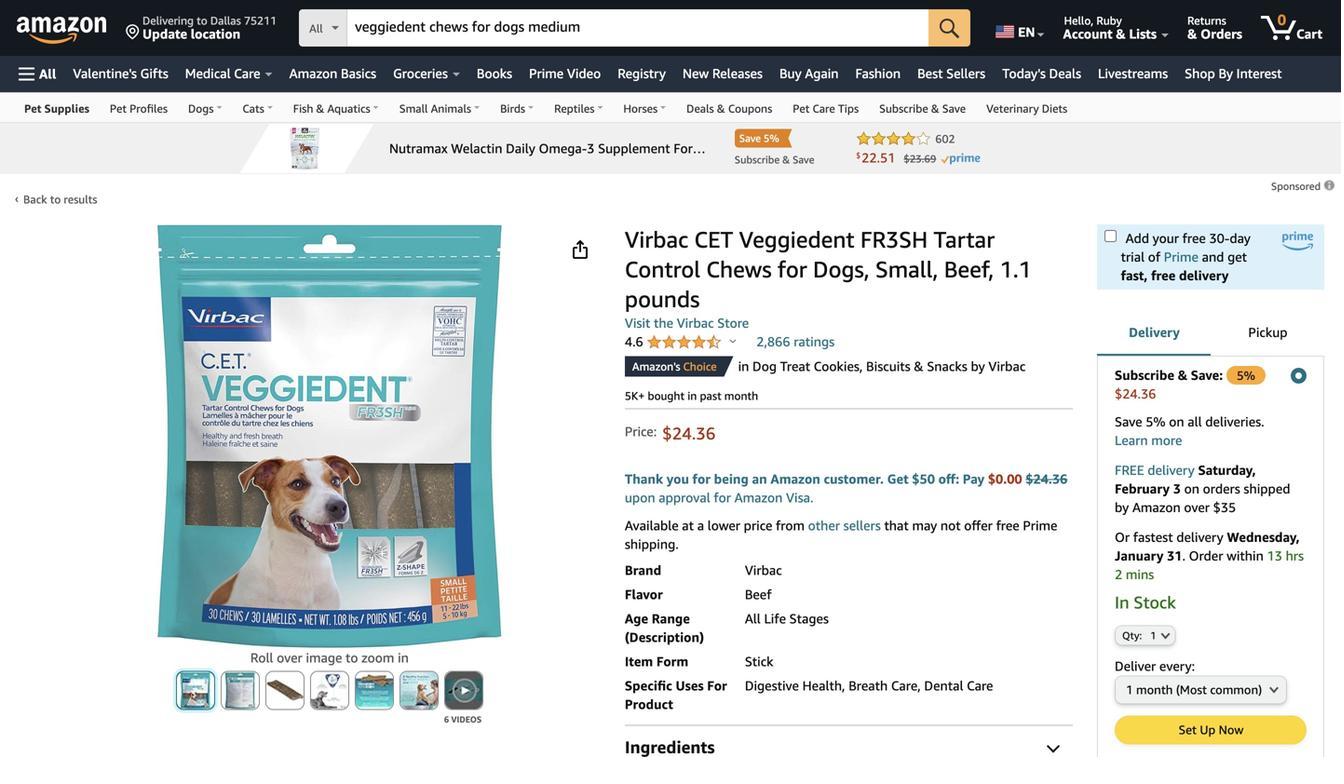 Task type: vqa. For each thing, say whether or not it's contained in the screenshot.
31
yes



Task type: locate. For each thing, give the bounding box(es) containing it.
5% up learn more link
[[1146, 414, 1166, 429]]

month right past
[[724, 389, 758, 402]]

& left lists
[[1116, 26, 1126, 41]]

$50
[[912, 471, 935, 486]]

for inside virbac cet veggiedent fr3sh tartar control chews for dogs, small, beef, 1.1 pounds visit the virbac store
[[778, 256, 807, 283]]

Search Amazon text field
[[348, 10, 929, 46]]

on left all
[[1169, 414, 1184, 429]]

visit the virbac store link
[[625, 315, 749, 331]]

account & lists
[[1063, 26, 1157, 41]]

amazon's
[[632, 360, 680, 373]]

for down veggiedent on the right of the page
[[778, 256, 807, 283]]

2 horizontal spatial $24.36
[[1115, 386, 1156, 401]]

0 vertical spatial 5%
[[1237, 368, 1255, 383]]

1 horizontal spatial 5%
[[1237, 368, 1255, 383]]

1 horizontal spatial in
[[688, 389, 697, 402]]

to inside ‹ back to results
[[50, 193, 61, 206]]

animals
[[431, 102, 471, 115]]

sponsored
[[1271, 180, 1324, 192]]

0 vertical spatial $24.36
[[1115, 386, 1156, 401]]

1 vertical spatial all
[[39, 66, 56, 82]]

1 horizontal spatial 1
[[1150, 630, 1156, 642]]

the
[[654, 315, 673, 331]]

pet left supplies
[[24, 102, 41, 115]]

4.6
[[625, 334, 647, 349]]

5% right 'save:'
[[1237, 368, 1255, 383]]

horses link
[[613, 93, 676, 122]]

delivery
[[1179, 268, 1229, 283], [1148, 462, 1195, 478], [1177, 530, 1224, 545]]

in
[[738, 359, 749, 374], [688, 389, 697, 402], [398, 650, 409, 665]]

deliveries.
[[1206, 414, 1265, 429]]

all left life
[[745, 611, 761, 626]]

fashion link
[[847, 61, 909, 87]]

save down the "best sellers" link
[[942, 102, 966, 115]]

3 pet from the left
[[793, 102, 810, 115]]

add
[[1126, 231, 1149, 246]]

coupons
[[728, 102, 772, 115]]

save up learn more
[[1115, 414, 1142, 429]]

0 horizontal spatial 5%
[[1146, 414, 1166, 429]]

1 horizontal spatial for
[[714, 490, 731, 505]]

reptiles
[[554, 102, 595, 115]]

2 pet from the left
[[110, 102, 127, 115]]

prime right offer
[[1023, 518, 1058, 533]]

& down best
[[931, 102, 939, 115]]

image
[[306, 650, 342, 665]]

0 horizontal spatial care
[[234, 66, 260, 81]]

age
[[625, 611, 648, 626]]

0 horizontal spatial free
[[996, 518, 1020, 533]]

bought
[[648, 389, 685, 402]]

for down being
[[714, 490, 731, 505]]

None checkbox
[[1105, 230, 1117, 242]]

1 horizontal spatial subscribe
[[1115, 367, 1175, 383]]

horses
[[624, 102, 658, 115]]

saturday, february 3
[[1115, 462, 1256, 496]]

your
[[1153, 231, 1179, 246]]

0 horizontal spatial in
[[398, 650, 409, 665]]

qty: 1
[[1122, 630, 1156, 642]]

2 horizontal spatial in
[[738, 359, 749, 374]]

thank
[[625, 471, 663, 486]]

free inside "add your free 30-day trial of"
[[1183, 231, 1206, 246]]

deals & coupons link
[[676, 93, 783, 122]]

all
[[1188, 414, 1202, 429]]

1 horizontal spatial deals
[[1049, 66, 1081, 81]]

delivering to dallas 75211 update location
[[143, 14, 277, 41]]

customer.
[[824, 471, 884, 486]]

store
[[717, 315, 749, 331]]

by
[[1219, 66, 1233, 81]]

1 down deliver
[[1126, 683, 1133, 697]]

free inside that may not offer free prime shipping.
[[996, 518, 1020, 533]]

2 horizontal spatial prime
[[1164, 249, 1199, 265]]

amazon inside navigation navigation
[[289, 66, 338, 81]]

0 horizontal spatial by
[[971, 359, 985, 374]]

0 horizontal spatial all
[[39, 66, 56, 82]]

0 vertical spatial all
[[309, 22, 323, 35]]

birds link
[[490, 93, 544, 122]]

2 vertical spatial to
[[346, 650, 358, 665]]

wednesday,
[[1227, 530, 1300, 545]]

1 horizontal spatial free
[[1151, 268, 1176, 283]]

2 vertical spatial care
[[967, 678, 993, 693]]

ingredients
[[625, 737, 715, 757]]

dogs
[[188, 102, 214, 115]]

prime left video
[[529, 66, 564, 81]]

0 horizontal spatial subscribe
[[879, 102, 928, 115]]

6 videos
[[444, 714, 482, 725]]

veterinary
[[987, 102, 1039, 115]]

2 vertical spatial all
[[745, 611, 761, 626]]

videos
[[451, 714, 482, 725]]

prime video link
[[521, 61, 609, 87]]

an
[[752, 471, 767, 486]]

to right back
[[50, 193, 61, 206]]

0 vertical spatial by
[[971, 359, 985, 374]]

1 horizontal spatial care
[[813, 102, 835, 115]]

0 horizontal spatial save
[[942, 102, 966, 115]]

2 vertical spatial delivery
[[1177, 530, 1224, 545]]

subscribe & save:
[[1115, 367, 1227, 383]]

$24.36 down '5k+ bought in past month' in the bottom of the page
[[662, 423, 716, 443]]

over left the $35
[[1184, 500, 1210, 515]]

over right roll
[[277, 650, 302, 665]]

care up the cats
[[234, 66, 260, 81]]

dropdown image
[[1270, 686, 1279, 693]]

tab list
[[1097, 309, 1325, 358]]

sellers
[[844, 518, 881, 533]]

delivery up order
[[1177, 530, 1224, 545]]

popover image
[[730, 339, 736, 343]]

& left coupons
[[717, 102, 725, 115]]

reptiles link
[[544, 93, 613, 122]]

deals up 'diets'
[[1049, 66, 1081, 81]]

pet inside pet supplies 'link'
[[24, 102, 41, 115]]

deals down new
[[687, 102, 714, 115]]

free inside the and get fast, free delivery
[[1151, 268, 1176, 283]]

subscribe down fashion link
[[879, 102, 928, 115]]

all up amazon basics
[[309, 22, 323, 35]]

learn more link
[[1115, 433, 1182, 448]]

1 vertical spatial over
[[277, 650, 302, 665]]

shop
[[1185, 66, 1215, 81]]

all up pet supplies 'link'
[[39, 66, 56, 82]]

radio active image
[[1291, 368, 1307, 384]]

fish & aquatics link
[[283, 93, 389, 122]]

1 horizontal spatial all
[[309, 22, 323, 35]]

1 vertical spatial care
[[813, 102, 835, 115]]

0 vertical spatial in
[[738, 359, 749, 374]]

& left orders
[[1188, 26, 1197, 41]]

ingredients button
[[625, 736, 1073, 757]]

pet inside pet care tips link
[[793, 102, 810, 115]]

5% inside save 5% on all deliveries. learn more
[[1146, 414, 1166, 429]]

2 vertical spatial for
[[714, 490, 731, 505]]

1 horizontal spatial $24.36
[[1026, 471, 1068, 486]]

0 vertical spatial over
[[1184, 500, 1210, 515]]

cookies,
[[814, 359, 863, 374]]

subscribe down delivery link on the right
[[1115, 367, 1175, 383]]

care right dental at the bottom of page
[[967, 678, 993, 693]]

small
[[399, 102, 428, 115]]

& inside returns & orders
[[1188, 26, 1197, 41]]

subscribe inside subscribe & save link
[[879, 102, 928, 115]]

sellers
[[946, 66, 986, 81]]

& left 'save:'
[[1178, 367, 1188, 383]]

1 vertical spatial free
[[1151, 268, 1176, 283]]

to left zoom
[[346, 650, 358, 665]]

1 horizontal spatial to
[[197, 14, 207, 27]]

medical
[[185, 66, 231, 81]]

2 vertical spatial free
[[996, 518, 1020, 533]]

free right offer
[[996, 518, 1020, 533]]

2 vertical spatial in
[[398, 650, 409, 665]]

digestive health, breath care, dental care
[[745, 678, 993, 693]]

amazon down an
[[735, 490, 783, 505]]

1 vertical spatial month
[[1136, 683, 1173, 697]]

delivery down and on the top
[[1179, 268, 1229, 283]]

delivery up 3
[[1148, 462, 1195, 478]]

& for subscribe & save:
[[1178, 367, 1188, 383]]

tab list containing delivery
[[1097, 309, 1325, 358]]

2,866 ratings
[[757, 334, 835, 349]]

1 horizontal spatial prime
[[1023, 518, 1058, 533]]

to inside the delivering to dallas 75211 update location
[[197, 14, 207, 27]]

free down of
[[1151, 268, 1176, 283]]

1 vertical spatial $24.36
[[662, 423, 716, 443]]

birds
[[500, 102, 525, 115]]

form
[[657, 654, 688, 669]]

1 horizontal spatial pet
[[110, 102, 127, 115]]

on right 3
[[1184, 481, 1200, 496]]

month down deliver every: at bottom right
[[1136, 683, 1173, 697]]

0 vertical spatial subscribe
[[879, 102, 928, 115]]

pickup link
[[1211, 309, 1325, 358]]

save 5% on all deliveries. learn more
[[1115, 414, 1265, 448]]

save:
[[1191, 367, 1223, 383]]

virbac cet veggiedent fr3sh tartar control chews for dogs, small, beef, 1.1 pounds image
[[157, 225, 502, 648]]

1 horizontal spatial by
[[1115, 500, 1129, 515]]

navigation navigation
[[0, 0, 1341, 123]]

1 vertical spatial by
[[1115, 500, 1129, 515]]

All search field
[[299, 9, 971, 48]]

prime inside 'link'
[[529, 66, 564, 81]]

tips
[[838, 102, 859, 115]]

$24.36 down subscribe & save:
[[1115, 386, 1156, 401]]

specific
[[625, 678, 672, 693]]

on
[[1169, 414, 1184, 429], [1184, 481, 1200, 496]]

1 vertical spatial for
[[693, 471, 711, 486]]

0 vertical spatial free
[[1183, 231, 1206, 246]]

1 vertical spatial 5%
[[1146, 414, 1166, 429]]

0 horizontal spatial prime
[[529, 66, 564, 81]]

pet supplies link
[[14, 93, 100, 122]]

0 vertical spatial care
[[234, 66, 260, 81]]

1 vertical spatial to
[[50, 193, 61, 206]]

pet profiles link
[[100, 93, 178, 122]]

0 vertical spatial deals
[[1049, 66, 1081, 81]]

1 left dropdown icon
[[1150, 630, 1156, 642]]

in right zoom
[[398, 650, 409, 665]]

pay
[[963, 471, 985, 486]]

1 vertical spatial save
[[1115, 414, 1142, 429]]

2 vertical spatial $24.36
[[1026, 471, 1068, 486]]

2 vertical spatial prime
[[1023, 518, 1058, 533]]

pet left profiles
[[110, 102, 127, 115]]

1 vertical spatial 1
[[1126, 683, 1133, 697]]

2 horizontal spatial for
[[778, 256, 807, 283]]

0 horizontal spatial month
[[724, 389, 758, 402]]

returns & orders
[[1188, 14, 1243, 41]]

in left past
[[688, 389, 697, 402]]

medical care
[[185, 66, 260, 81]]

5k+ bought in past month
[[625, 389, 758, 402]]

2
[[1115, 567, 1123, 582]]

0 horizontal spatial for
[[693, 471, 711, 486]]

1 horizontal spatial over
[[1184, 500, 1210, 515]]

0 vertical spatial save
[[942, 102, 966, 115]]

0 vertical spatial delivery
[[1179, 268, 1229, 283]]

day
[[1230, 231, 1251, 246]]

$24.36 right $0.00
[[1026, 471, 1068, 486]]

1 vertical spatial on
[[1184, 481, 1200, 496]]

2 horizontal spatial all
[[745, 611, 761, 626]]

delivering
[[143, 14, 194, 27]]

1 horizontal spatial month
[[1136, 683, 1173, 697]]

1 pet from the left
[[24, 102, 41, 115]]

and get fast, free delivery
[[1121, 249, 1247, 283]]

prime down your
[[1164, 249, 1199, 265]]

thank you for being an amazon customer. get $50 off: pay $0.00 $24.36 upon approval for amazon visa.
[[625, 471, 1068, 505]]

livestreams
[[1098, 66, 1168, 81]]

prime for prime link
[[1164, 249, 1199, 265]]

other
[[808, 518, 840, 533]]

0 vertical spatial on
[[1169, 414, 1184, 429]]

subscribe for subscribe & save
[[879, 102, 928, 115]]

for right you
[[693, 471, 711, 486]]

0 vertical spatial 1
[[1150, 630, 1156, 642]]

free delivery
[[1115, 462, 1195, 478]]

pet inside pet profiles link
[[110, 102, 127, 115]]

amazon inside on orders shipped by amazon over $35
[[1133, 500, 1181, 515]]

wednesday, january 31
[[1115, 530, 1300, 564]]

veterinary diets
[[987, 102, 1068, 115]]

0 horizontal spatial $24.36
[[662, 423, 716, 443]]

0 horizontal spatial pet
[[24, 102, 41, 115]]

2 horizontal spatial free
[[1183, 231, 1206, 246]]

amazon up fish
[[289, 66, 338, 81]]

& for deals & coupons
[[717, 102, 725, 115]]

prime for prime video
[[529, 66, 564, 81]]

1 vertical spatial subscribe
[[1115, 367, 1175, 383]]

0 horizontal spatial deals
[[687, 102, 714, 115]]

by
[[971, 359, 985, 374], [1115, 500, 1129, 515]]

1 vertical spatial prime
[[1164, 249, 1199, 265]]

valentine's
[[73, 66, 137, 81]]

1 horizontal spatial save
[[1115, 414, 1142, 429]]

being
[[714, 471, 749, 486]]

0 horizontal spatial to
[[50, 193, 61, 206]]

by down february in the right bottom of the page
[[1115, 500, 1129, 515]]

& right fish
[[316, 102, 324, 115]]

on inside on orders shipped by amazon over $35
[[1184, 481, 1200, 496]]

to left dallas at the top left
[[197, 14, 207, 27]]

pet down buy again link
[[793, 102, 810, 115]]

free delivery link
[[1115, 462, 1195, 478]]

pet for pet profiles
[[110, 102, 127, 115]]

care for medical
[[234, 66, 260, 81]]

in left dog
[[738, 359, 749, 374]]

0 vertical spatial to
[[197, 14, 207, 27]]

free up prime link
[[1183, 231, 1206, 246]]

on inside save 5% on all deliveries. learn more
[[1169, 414, 1184, 429]]

in dog treat cookies, biscuits & snacks by virbac
[[738, 359, 1026, 374]]

amazon down february in the right bottom of the page
[[1133, 500, 1181, 515]]

health,
[[803, 678, 845, 693]]

amazon image
[[17, 17, 107, 45]]

approval
[[659, 490, 710, 505]]

care left tips
[[813, 102, 835, 115]]

by right snacks
[[971, 359, 985, 374]]

None submit
[[929, 9, 971, 47], [177, 672, 214, 709], [222, 672, 259, 709], [266, 672, 304, 709], [311, 672, 348, 709], [356, 672, 393, 709], [400, 672, 438, 709], [445, 672, 482, 709], [929, 9, 971, 47], [177, 672, 214, 709], [222, 672, 259, 709], [266, 672, 304, 709], [311, 672, 348, 709], [356, 672, 393, 709], [400, 672, 438, 709], [445, 672, 482, 709]]

2 horizontal spatial pet
[[793, 102, 810, 115]]

0 vertical spatial for
[[778, 256, 807, 283]]

0 vertical spatial prime
[[529, 66, 564, 81]]



Task type: describe. For each thing, give the bounding box(es) containing it.
stock
[[1134, 592, 1176, 612]]

veterinary diets link
[[976, 93, 1078, 122]]

& for account & lists
[[1116, 26, 1126, 41]]

dental
[[924, 678, 964, 693]]

tartar
[[934, 226, 995, 253]]

cats link
[[232, 93, 283, 122]]

uses
[[676, 678, 704, 693]]

& left snacks
[[914, 359, 924, 374]]

mins
[[1126, 567, 1154, 582]]

2 horizontal spatial to
[[346, 650, 358, 665]]

shipped
[[1244, 481, 1291, 496]]

in
[[1115, 592, 1129, 612]]

virbac up 4.6 button
[[677, 315, 714, 331]]

small animals link
[[389, 93, 490, 122]]

dog
[[753, 359, 777, 374]]

shipping.
[[625, 536, 679, 552]]

amazon prime logo image
[[1283, 231, 1313, 251]]

0 vertical spatial month
[[724, 389, 758, 402]]

that may not offer free prime shipping.
[[625, 518, 1058, 552]]

& for subscribe & save
[[931, 102, 939, 115]]

all inside search field
[[309, 22, 323, 35]]

snacks
[[927, 359, 968, 374]]

interest
[[1237, 66, 1282, 81]]

delivery
[[1129, 325, 1180, 340]]

price
[[744, 518, 773, 533]]

1 vertical spatial deals
[[687, 102, 714, 115]]

virbac cet veggiedent fr3sh tartar control chews for dogs, small, beef, 1.1 pounds visit the virbac store
[[625, 226, 1032, 331]]

5k+
[[625, 389, 645, 402]]

pet for pet care tips
[[793, 102, 810, 115]]

en
[[1018, 24, 1035, 40]]

save inside save 5% on all deliveries. learn more
[[1115, 414, 1142, 429]]

orders
[[1201, 26, 1243, 41]]

pet for pet supplies
[[24, 102, 41, 115]]

1 vertical spatial in
[[688, 389, 697, 402]]

small,
[[876, 256, 938, 283]]

prime inside that may not offer free prime shipping.
[[1023, 518, 1058, 533]]

buy again
[[780, 66, 839, 81]]

save inside navigation navigation
[[942, 102, 966, 115]]

biscuits
[[866, 359, 911, 374]]

best sellers
[[918, 66, 986, 81]]

& for returns & orders
[[1188, 26, 1197, 41]]

sponsored link
[[1271, 177, 1337, 196]]

best sellers link
[[909, 61, 994, 87]]

all life stages
[[745, 611, 829, 626]]

get
[[887, 471, 909, 486]]

may
[[912, 518, 937, 533]]

virbac up control
[[625, 226, 689, 253]]

0 horizontal spatial 1
[[1126, 683, 1133, 697]]

1 vertical spatial delivery
[[1148, 462, 1195, 478]]

leave feedback on sponsored ad element
[[1271, 180, 1337, 192]]

0 horizontal spatial over
[[277, 650, 302, 665]]

treat
[[780, 359, 810, 374]]

set up now
[[1179, 723, 1244, 737]]

2,866
[[757, 334, 790, 349]]

location
[[191, 26, 241, 41]]

video
[[567, 66, 601, 81]]

fashion
[[856, 66, 901, 81]]

delivery link
[[1097, 309, 1211, 358]]

(description)
[[625, 629, 704, 645]]

$0.00
[[988, 471, 1022, 486]]

shop by interest
[[1185, 66, 1282, 81]]

best
[[918, 66, 943, 81]]

amazon basics link
[[281, 61, 385, 87]]

virbac right snacks
[[989, 359, 1026, 374]]

75211
[[244, 14, 277, 27]]

medical care link
[[177, 61, 281, 87]]

all inside 'button'
[[39, 66, 56, 82]]

registry
[[618, 66, 666, 81]]

subscribe & save
[[879, 102, 966, 115]]

virbac up beef
[[745, 562, 782, 578]]

beef
[[745, 587, 772, 602]]

dogs link
[[178, 93, 232, 122]]

books
[[477, 66, 512, 81]]

beef,
[[944, 256, 994, 283]]

subscribe for subscribe & save:
[[1115, 367, 1175, 383]]

‹ back to results
[[15, 192, 97, 206]]

amazon up visa.
[[771, 471, 820, 486]]

age range (description)
[[625, 611, 704, 645]]

pet care tips link
[[783, 93, 869, 122]]

valentine's gifts link
[[65, 61, 177, 87]]

get
[[1228, 249, 1247, 265]]

3
[[1173, 481, 1181, 496]]

1.1
[[1000, 256, 1032, 283]]

price: $24.36
[[625, 423, 716, 443]]

hrs
[[1286, 548, 1304, 564]]

available
[[625, 518, 679, 533]]

. order within
[[1182, 548, 1267, 564]]

lower
[[708, 518, 740, 533]]

visa.
[[786, 490, 814, 505]]

profiles
[[130, 102, 168, 115]]

books link
[[468, 61, 521, 87]]

2 horizontal spatial care
[[967, 678, 993, 693]]

care for pet
[[813, 102, 835, 115]]

digestive
[[745, 678, 799, 693]]

en link
[[985, 5, 1053, 51]]

& for fish & aquatics
[[316, 102, 324, 115]]

dogs,
[[813, 256, 870, 283]]

in stock
[[1115, 592, 1176, 612]]

.
[[1182, 548, 1186, 564]]

section expand image
[[1047, 740, 1060, 753]]

from
[[776, 518, 805, 533]]

again
[[805, 66, 839, 81]]

deals & coupons
[[687, 102, 772, 115]]

offer
[[964, 518, 993, 533]]

amazon's choice
[[632, 360, 717, 373]]

by inside on orders shipped by amazon over $35
[[1115, 500, 1129, 515]]

shop by interest link
[[1177, 61, 1290, 87]]

over inside on orders shipped by amazon over $35
[[1184, 500, 1210, 515]]

$24.36 inside thank you for being an amazon customer. get $50 off: pay $0.00 $24.36 upon approval for amazon visa.
[[1026, 471, 1068, 486]]

cats
[[243, 102, 264, 115]]

delivery inside the and get fast, free delivery
[[1179, 268, 1229, 283]]

dropdown image
[[1161, 632, 1170, 639]]

specific uses for product
[[625, 678, 727, 712]]

life
[[764, 611, 786, 626]]

30-
[[1209, 231, 1230, 246]]

set up now button
[[1116, 717, 1306, 744]]



